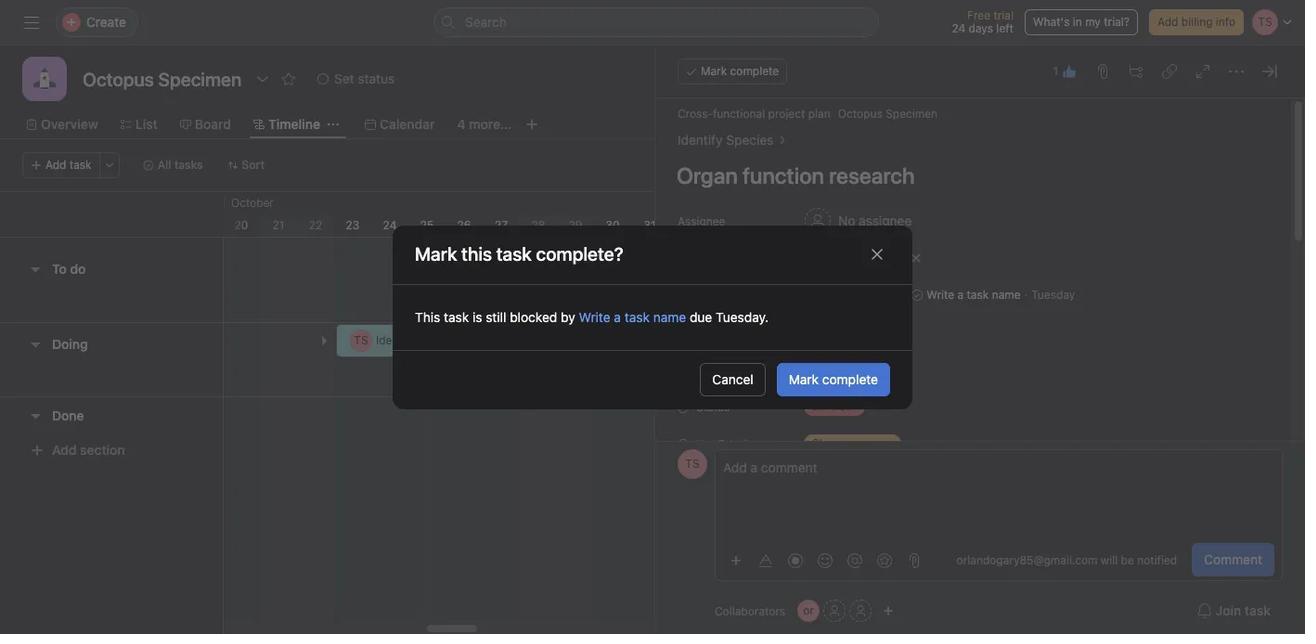 Task type: vqa. For each thing, say whether or not it's contained in the screenshot.
the top "Identify Species"
yes



Task type: describe. For each thing, give the bounding box(es) containing it.
octopus specimen link
[[838, 107, 938, 121]]

do
[[70, 261, 86, 277]]

not
[[697, 437, 715, 451]]

26
[[457, 218, 471, 232]]

overview
[[41, 116, 98, 132]]

or button
[[798, 600, 820, 622]]

trial?
[[1104, 15, 1130, 29]]

add for add task
[[46, 158, 66, 172]]

mark complete button inside mark this task complete? dialog
[[777, 363, 891, 397]]

28
[[532, 218, 546, 232]]

mark complete inside mark this task complete? dialog
[[789, 371, 879, 387]]

board link
[[180, 114, 231, 135]]

days
[[969, 21, 994, 35]]

will
[[1101, 554, 1118, 567]]

status
[[697, 400, 730, 414]]

up
[[678, 296, 692, 310]]

1 inside identify species main content
[[737, 363, 743, 377]]

ts button
[[678, 449, 708, 479]]

1 inside 1 button
[[1054, 64, 1059, 78]]

mark this task complete? dialog
[[393, 225, 913, 409]]

collapse task list for the section to do image
[[28, 262, 43, 277]]

#
[[599, 266, 606, 280]]

rocket image
[[33, 68, 56, 90]]

add for add billing info
[[1158, 15, 1179, 29]]

21
[[273, 218, 285, 232]]

section
[[80, 442, 125, 458]]

left
[[997, 21, 1014, 35]]

close details image
[[1263, 64, 1278, 79]]

a inside identify species main content
[[958, 288, 964, 302]]

comment
[[1205, 552, 1263, 567]]

20
[[235, 218, 248, 232]]

identify inside main content
[[678, 132, 723, 148]]

25
[[420, 218, 434, 232]]

tuesday inside identify species main content
[[1032, 288, 1076, 302]]

not priority
[[697, 437, 756, 451]]

mark complete inside organ function research dialog
[[701, 64, 779, 78]]

mark complete button inside organ function research dialog
[[678, 59, 788, 85]]

what's
[[1034, 15, 1070, 29]]

collapse task list for the section doing image
[[28, 337, 43, 352]]

add task
[[46, 158, 92, 172]]

calendar link
[[365, 114, 435, 135]]

a inside mark this task complete? dialog
[[614, 309, 621, 325]]

what's in my trial? button
[[1025, 9, 1139, 35]]

done button
[[52, 399, 84, 432]]

task complete?
[[497, 243, 624, 265]]

to do
[[52, 261, 86, 277]]

repeats image
[[881, 251, 895, 266]]

22
[[309, 218, 322, 232]]

identify species inside main content
[[678, 132, 774, 148]]

0 horizontal spatial 24
[[383, 218, 397, 232]]

fields
[[755, 326, 783, 339]]

board
[[195, 116, 231, 132]]

my
[[1086, 15, 1101, 29]]

collapse task list for the section done image
[[28, 408, 43, 423]]

assignee
[[678, 215, 726, 228]]

ts for identify
[[354, 333, 368, 347]]

Task Name text field
[[665, 154, 1270, 197]]

list link
[[121, 114, 158, 135]]

0 horizontal spatial mark
[[415, 243, 457, 265]]

search button
[[434, 7, 879, 37]]

cancel
[[713, 371, 754, 387]]

hide inherited fields
[[678, 326, 783, 339]]

add billing info
[[1158, 15, 1236, 29]]

task for this task is still blocked by write a task name due tuesday .
[[444, 309, 469, 325]]

octopus
[[838, 107, 883, 121]]

ts inside button
[[686, 457, 700, 471]]

info
[[1216, 15, 1236, 29]]

done
[[52, 407, 84, 423]]

is
[[473, 309, 482, 325]]

specimen
[[886, 107, 938, 121]]

overview link
[[26, 114, 98, 135]]

join task
[[1216, 603, 1271, 619]]

cross-functional project plan octopus specimen
[[678, 107, 938, 121]]

this
[[462, 243, 492, 265]]

27
[[495, 218, 508, 232]]

24 inside free trial 24 days left
[[952, 21, 966, 35]]

poll
[[599, 253, 618, 267]]

plan
[[809, 107, 831, 121]]

list
[[135, 116, 158, 132]]

add for add section
[[52, 442, 77, 458]]

0 vertical spatial priority
[[697, 363, 734, 377]]

timeline
[[268, 116, 320, 132]]

calendar
[[380, 116, 435, 132]]

30
[[606, 218, 620, 232]]

cancel button
[[701, 363, 766, 397]]

1 vertical spatial priority
[[719, 437, 756, 451]]

1 button
[[1048, 59, 1083, 85]]

add section
[[52, 442, 125, 458]]

collaborators
[[715, 604, 786, 618]]

identify species link
[[678, 130, 774, 150]]

.
[[765, 309, 769, 325]]

join task button
[[1186, 594, 1283, 628]]

species inside identify species link
[[727, 132, 774, 148]]

still
[[486, 309, 507, 325]]

task for add task
[[70, 158, 92, 172]]

add task button
[[22, 152, 100, 178]]



Task type: locate. For each thing, give the bounding box(es) containing it.
1 horizontal spatial tuesday
[[1032, 288, 1076, 302]]

close this dialog image
[[870, 247, 885, 262]]

name
[[992, 288, 1021, 302], [654, 309, 686, 325]]

task inside join task button
[[1245, 603, 1271, 619]]

0 vertical spatial mark complete button
[[678, 59, 788, 85]]

toolbar inside organ function research dialog
[[723, 547, 928, 573]]

0 vertical spatial 24
[[952, 21, 966, 35]]

mark complete button
[[678, 59, 788, 85], [777, 363, 891, 397]]

inherited
[[705, 326, 752, 339]]

toolbar
[[723, 547, 928, 573]]

this task is still blocked by write a task name due tuesday .
[[415, 309, 769, 325]]

mark up cross-
[[701, 64, 727, 78]]

mark down 25
[[415, 243, 457, 265]]

name inside identify species main content
[[992, 288, 1021, 302]]

add subtask image
[[1129, 64, 1144, 79]]

comment button
[[1193, 543, 1275, 577]]

1 horizontal spatial identify species
[[678, 132, 774, 148]]

species down this
[[419, 333, 460, 347]]

None text field
[[78, 62, 246, 96]]

a
[[958, 288, 964, 302], [614, 309, 621, 325]]

notified
[[1138, 554, 1178, 567]]

identify down cross-
[[678, 132, 723, 148]]

0 vertical spatial species
[[727, 132, 774, 148]]

1 horizontal spatial species
[[727, 132, 774, 148]]

copy task link image
[[1163, 64, 1178, 79]]

0 horizontal spatial complete
[[730, 64, 779, 78]]

2 horizontal spatial mark
[[789, 371, 819, 387]]

priority 1
[[697, 363, 743, 377]]

identify species main content
[[665, 98, 1270, 634]]

31
[[644, 218, 656, 232]]

0 vertical spatial name
[[992, 288, 1021, 302]]

1 down 'what's'
[[1054, 64, 1059, 78]]

identify species down the functional
[[678, 132, 774, 148]]

doing button
[[52, 328, 88, 361]]

1 vertical spatial mark
[[415, 243, 457, 265]]

24
[[952, 21, 966, 35], [383, 218, 397, 232]]

0 horizontal spatial name
[[654, 309, 686, 325]]

1 vertical spatial add
[[46, 158, 66, 172]]

ts
[[577, 259, 591, 273], [354, 333, 368, 347], [686, 457, 700, 471]]

1 down hide inherited fields
[[737, 363, 743, 377]]

0 vertical spatial identify
[[678, 132, 723, 148]]

functional
[[713, 107, 765, 121]]

1 vertical spatial 1
[[737, 363, 743, 377]]

write a task name link
[[579, 309, 686, 325]]

1 vertical spatial 24
[[383, 218, 397, 232]]

1 horizontal spatial complete
[[823, 371, 879, 387]]

species down 'cross-functional project plan' link at the right top of the page
[[727, 132, 774, 148]]

1 horizontal spatial identify
[[678, 132, 723, 148]]

tuesday up hide inherited fields
[[716, 309, 765, 325]]

blocked
[[510, 309, 557, 325]]

2 horizontal spatial ts
[[686, 457, 700, 471]]

0 horizontal spatial identify species
[[376, 333, 460, 347]]

1 vertical spatial complete
[[823, 371, 879, 387]]

1 vertical spatial identify species
[[376, 333, 460, 347]]

1 horizontal spatial 1
[[1054, 64, 1059, 78]]

hide
[[678, 326, 702, 339]]

show subtasks for task identify species image
[[319, 335, 330, 346]]

write inside identify species main content
[[927, 288, 955, 302]]

1 vertical spatial ts
[[354, 333, 368, 347]]

trial
[[994, 8, 1014, 22]]

add left billing
[[1158, 15, 1179, 29]]

0 horizontal spatial ts
[[354, 333, 368, 347]]

organ function research dialog
[[656, 46, 1306, 634]]

join
[[1216, 603, 1242, 619]]

0 horizontal spatial write
[[579, 309, 611, 325]]

mark inside organ function research dialog
[[701, 64, 727, 78]]

complete inside dialog
[[823, 371, 879, 387]]

1 horizontal spatial write
[[647, 296, 675, 310]]

cross-
[[678, 107, 713, 121]]

mark complete button down fields on the bottom
[[777, 363, 891, 397]]

1 horizontal spatial mark complete
[[789, 371, 879, 387]]

in
[[1073, 15, 1083, 29]]

1 vertical spatial species
[[419, 333, 460, 347]]

2 horizontal spatial write
[[927, 288, 955, 302]]

0 vertical spatial tuesday
[[1032, 288, 1076, 302]]

due
[[690, 309, 713, 325]]

0 vertical spatial complete
[[730, 64, 779, 78]]

mark complete
[[701, 64, 779, 78], [789, 371, 879, 387]]

add down overview link
[[46, 158, 66, 172]]

be
[[1121, 554, 1135, 567]]

0 vertical spatial mark
[[701, 64, 727, 78]]

ts left #
[[577, 259, 591, 273]]

write for write up report
[[647, 296, 675, 310]]

1 horizontal spatial a
[[958, 288, 964, 302]]

1 vertical spatial a
[[614, 309, 621, 325]]

search list box
[[434, 7, 879, 37]]

doing
[[52, 336, 88, 352]]

0 horizontal spatial identify
[[376, 333, 416, 347]]

ts right show subtasks for task identify species image
[[354, 333, 368, 347]]

2 vertical spatial add
[[52, 442, 77, 458]]

project
[[769, 107, 806, 121]]

record a video image
[[788, 553, 803, 568]]

add or remove collaborators image
[[883, 606, 894, 617]]

complete
[[730, 64, 779, 78], [823, 371, 879, 387]]

by
[[561, 309, 575, 325]]

0 vertical spatial ts
[[577, 259, 591, 273]]

add section button
[[22, 434, 132, 467]]

this
[[415, 309, 440, 325]]

mark
[[701, 64, 727, 78], [415, 243, 457, 265], [789, 371, 819, 387]]

tuesday right write a task name
[[1032, 288, 1076, 302]]

0 horizontal spatial species
[[419, 333, 460, 347]]

total
[[621, 253, 645, 267]]

0 vertical spatial identify species
[[678, 132, 774, 148]]

write up report
[[647, 296, 727, 310]]

orlandogary85@gmail.com
[[957, 554, 1098, 567]]

or
[[804, 604, 814, 618]]

priority up "status"
[[697, 363, 734, 377]]

tuesday
[[1032, 288, 1076, 302], [716, 309, 765, 325]]

write
[[927, 288, 955, 302], [647, 296, 675, 310], [579, 309, 611, 325]]

task for join task
[[1245, 603, 1271, 619]]

task
[[70, 158, 92, 172], [967, 288, 989, 302], [444, 309, 469, 325], [625, 309, 650, 325], [1245, 603, 1271, 619]]

23
[[346, 218, 360, 232]]

identify down this
[[376, 333, 416, 347]]

add to starred image
[[282, 72, 296, 86]]

0 horizontal spatial 1
[[737, 363, 743, 377]]

write a task name
[[927, 288, 1021, 302]]

search
[[465, 14, 507, 30]]

0 horizontal spatial mark complete
[[701, 64, 779, 78]]

free
[[968, 8, 991, 22]]

identify species down this
[[376, 333, 460, 347]]

full screen image
[[1196, 64, 1211, 79]]

mark complete button up the functional
[[678, 59, 788, 85]]

1 horizontal spatial ts
[[577, 259, 591, 273]]

what's in my trial?
[[1034, 15, 1130, 29]]

29
[[569, 218, 583, 232]]

free trial 24 days left
[[952, 8, 1014, 35]]

1 vertical spatial name
[[654, 309, 686, 325]]

add down done button
[[52, 442, 77, 458]]

24 left 25
[[383, 218, 397, 232]]

0 vertical spatial a
[[958, 288, 964, 302]]

1 horizontal spatial mark
[[701, 64, 727, 78]]

task inside identify species main content
[[967, 288, 989, 302]]

hide inherited fields button
[[678, 324, 783, 341]]

mark this task complete?
[[415, 243, 624, 265]]

1 horizontal spatial 24
[[952, 21, 966, 35]]

1 vertical spatial tuesday
[[716, 309, 765, 325]]

24 left days
[[952, 21, 966, 35]]

1 vertical spatial identify
[[376, 333, 416, 347]]

write for write a task name
[[927, 288, 955, 302]]

2 vertical spatial mark
[[789, 371, 819, 387]]

to do button
[[52, 253, 86, 286]]

ts for poll
[[577, 259, 591, 273]]

1
[[1054, 64, 1059, 78], [737, 363, 743, 377]]

mark right 'cancel' on the right
[[789, 371, 819, 387]]

ts down "not"
[[686, 457, 700, 471]]

complete inside organ function research dialog
[[730, 64, 779, 78]]

0 vertical spatial add
[[1158, 15, 1179, 29]]

0 vertical spatial mark complete
[[701, 64, 779, 78]]

cross-functional project plan link
[[678, 107, 831, 121]]

1 horizontal spatial name
[[992, 288, 1021, 302]]

add billing info button
[[1150, 9, 1244, 35]]

tuesday inside mark this task complete? dialog
[[716, 309, 765, 325]]

clear due date image
[[911, 253, 922, 264]]

1 vertical spatial mark complete
[[789, 371, 879, 387]]

poll total #
[[599, 253, 645, 280]]

0 horizontal spatial a
[[614, 309, 621, 325]]

write inside mark this task complete? dialog
[[579, 309, 611, 325]]

identify species
[[678, 132, 774, 148], [376, 333, 460, 347]]

at mention image
[[848, 553, 863, 568]]

1 vertical spatial mark complete button
[[777, 363, 891, 397]]

0 horizontal spatial tuesday
[[716, 309, 765, 325]]

timeline link
[[254, 114, 320, 135]]

2 vertical spatial ts
[[686, 457, 700, 471]]

task inside add task button
[[70, 158, 92, 172]]

priority right "not"
[[719, 437, 756, 451]]

0 vertical spatial 1
[[1054, 64, 1059, 78]]

to
[[52, 261, 67, 277]]

report
[[695, 296, 727, 310]]

name inside mark this task complete? dialog
[[654, 309, 686, 325]]



